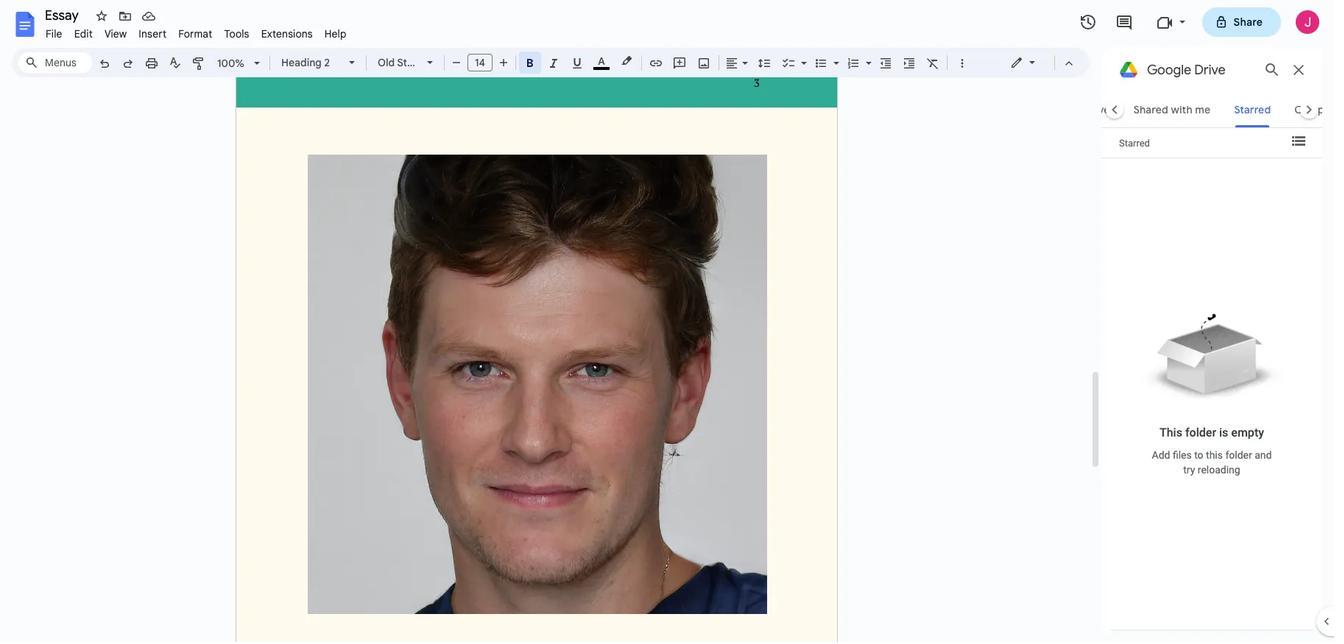 Task type: describe. For each thing, give the bounding box(es) containing it.
line & paragraph spacing image
[[756, 52, 773, 73]]

file menu item
[[40, 25, 68, 43]]

font list. old standard tt selected. option
[[378, 52, 456, 73]]

format menu item
[[172, 25, 218, 43]]

menu bar banner
[[0, 0, 1334, 642]]

heading 2
[[281, 56, 330, 69]]

extensions
[[261, 27, 313, 40]]

application containing share
[[0, 0, 1334, 642]]

Zoom text field
[[214, 53, 249, 74]]

insert image image
[[695, 52, 712, 73]]

edit menu item
[[68, 25, 99, 43]]

old
[[378, 56, 395, 69]]

format
[[178, 27, 212, 40]]

share button
[[1202, 7, 1281, 37]]

file
[[46, 27, 62, 40]]

Menus field
[[18, 52, 92, 73]]

tools menu item
[[218, 25, 255, 43]]

highlight color image
[[618, 52, 635, 70]]

help
[[325, 27, 347, 40]]

tools
[[224, 27, 249, 40]]

edit
[[74, 27, 93, 40]]

tt
[[444, 56, 456, 69]]

Zoom field
[[211, 52, 267, 74]]



Task type: vqa. For each thing, say whether or not it's contained in the screenshot.
"TT"
yes



Task type: locate. For each thing, give the bounding box(es) containing it.
Font size field
[[468, 54, 498, 72]]

Font size text field
[[468, 54, 492, 71]]

styles list. heading 2 selected. option
[[281, 52, 340, 73]]

insert
[[139, 27, 167, 40]]

Rename text field
[[40, 6, 87, 24]]

insert menu item
[[133, 25, 172, 43]]

main toolbar
[[91, 0, 987, 418]]

extensions menu item
[[255, 25, 319, 43]]

old standard tt
[[378, 56, 456, 69]]

view
[[104, 27, 127, 40]]

mode and view toolbar
[[999, 48, 1081, 77]]

menu bar containing file
[[40, 19, 352, 43]]

view menu item
[[99, 25, 133, 43]]

share
[[1234, 15, 1263, 29]]

Star checkbox
[[91, 6, 112, 27]]

menu bar
[[40, 19, 352, 43]]

text color image
[[593, 52, 610, 70]]

standard
[[397, 56, 441, 69]]

heading
[[281, 56, 322, 69]]

menu bar inside menu bar banner
[[40, 19, 352, 43]]

application
[[0, 0, 1334, 642]]

help menu item
[[319, 25, 352, 43]]

2
[[324, 56, 330, 69]]



